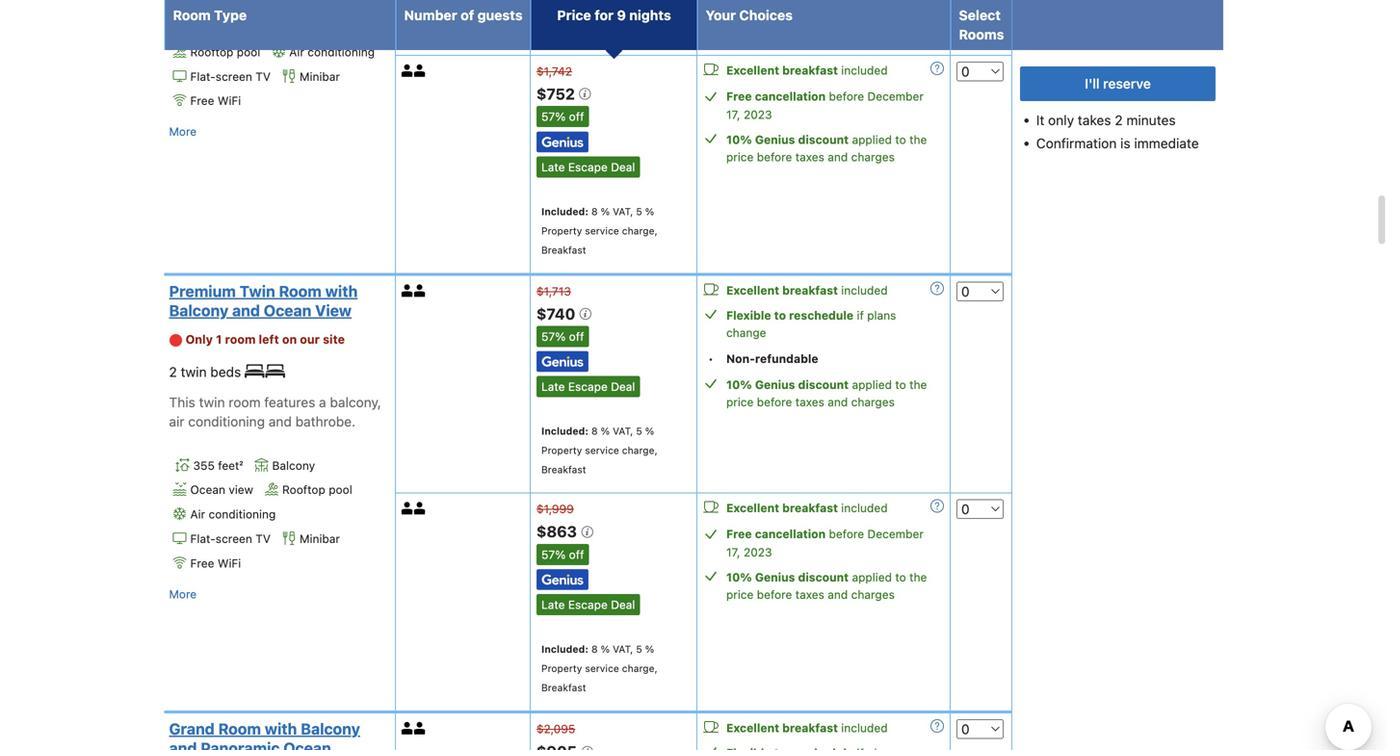 Task type: locate. For each thing, give the bounding box(es) containing it.
price
[[727, 150, 754, 164], [727, 395, 754, 409], [727, 589, 754, 602]]

screen down view
[[216, 532, 252, 546]]

2023 for $863
[[744, 546, 772, 560]]

escape for $740
[[568, 380, 608, 394]]

2 vertical spatial off
[[569, 548, 584, 562]]

1 vertical spatial late escape deal
[[542, 380, 636, 394]]

twin
[[240, 282, 275, 301]]

service for $752
[[585, 225, 619, 236]]

1 vertical spatial late escape deal. you're getting a reduced rate because this property is offering a discount on stays between october 1, 2023 and january 3, 2024.. element
[[537, 377, 640, 398]]

2 deal from the top
[[611, 380, 636, 394]]

property
[[542, 225, 582, 236], [542, 445, 582, 457], [542, 663, 582, 675]]

3 8 from the top
[[592, 644, 598, 655]]

included: up $2,095 on the left of page
[[542, 644, 589, 655]]

flat-screen tv down ocean view
[[190, 532, 271, 546]]

0 vertical spatial charge,
[[622, 225, 658, 236]]

applied to the price before taxes and charges for $863
[[727, 571, 927, 602]]

genius for $863
[[755, 571, 796, 585]]

taxes for $863
[[796, 589, 825, 602]]

free wifi down ocean view
[[190, 557, 241, 570]]

1 vertical spatial more link
[[169, 585, 197, 604]]

included: for $863
[[542, 644, 589, 655]]

0 vertical spatial deal
[[611, 160, 636, 174]]

2 flat-screen tv from the top
[[190, 532, 271, 546]]

grand
[[169, 720, 215, 739]]

2 december from the top
[[868, 528, 924, 541]]

323 feet²
[[193, 21, 243, 34]]

8 % vat, 5 % property service charge, breakfast up $2,095 on the left of page
[[542, 644, 658, 694]]

discount
[[798, 133, 849, 146], [798, 378, 849, 392], [798, 571, 849, 585]]

0 vertical spatial 57% off. you're getting 57% off the original price due to multiple deals and benefits.. element
[[537, 106, 589, 127]]

5 for $863
[[636, 644, 643, 655]]

1 17, from the top
[[727, 108, 741, 121]]

1 free cancellation from the top
[[727, 90, 826, 103]]

twin left beds
[[181, 364, 207, 380]]

0 horizontal spatial rooftop
[[190, 45, 234, 59]]

2 discount from the top
[[798, 378, 849, 392]]

8 % vat, 5 % property service charge, breakfast for $740
[[542, 426, 658, 476]]

0 vertical spatial price
[[727, 150, 754, 164]]

room down beds
[[229, 395, 261, 410]]

late escape deal for $752
[[542, 160, 636, 174]]

excellent
[[727, 64, 780, 77], [727, 284, 780, 297], [727, 502, 780, 515], [727, 722, 780, 735]]

10% genius discount for $752
[[727, 133, 849, 146]]

1 more link from the top
[[169, 122, 197, 141]]

off for $740
[[569, 330, 584, 343]]

late down the $752
[[542, 160, 565, 174]]

57% for $752
[[542, 110, 566, 123]]

2 escape from the top
[[568, 380, 608, 394]]

3 discount from the top
[[798, 571, 849, 585]]

1 vertical spatial the
[[910, 378, 927, 392]]

2 vertical spatial 10% genius discount
[[727, 571, 849, 585]]

57% off. you're getting 57% off the original price due to multiple deals and benefits.. element for $740
[[537, 326, 589, 347]]

refundable
[[755, 352, 819, 366]]

more link
[[169, 122, 197, 141], [169, 585, 197, 604]]

1 vertical spatial applied to the price before taxes and charges
[[727, 378, 927, 409]]

3 vat, from the top
[[613, 644, 634, 655]]

57% off down $863 on the left bottom of the page
[[542, 548, 584, 562]]

included:
[[542, 206, 589, 217], [542, 426, 589, 437], [542, 644, 589, 655]]

property up $2,095 on the left of page
[[542, 663, 582, 675]]

0 vertical spatial minibar
[[300, 70, 340, 83]]

1 vertical spatial applied
[[852, 378, 892, 392]]

2023 for $752
[[744, 108, 772, 121]]

grand room with balcony and panoramic ocea
[[169, 720, 360, 751]]

breakfast up $1,999
[[542, 464, 586, 476]]

8
[[592, 206, 598, 217], [592, 426, 598, 437], [592, 644, 598, 655]]

feet² right 323
[[218, 21, 243, 34]]

pool
[[237, 45, 260, 59], [329, 483, 352, 497]]

rooftop pool down 323 feet²
[[190, 45, 260, 59]]

applied to the price before taxes and charges
[[727, 133, 927, 164], [727, 378, 927, 409], [727, 571, 927, 602]]

3 excellent breakfast included from the top
[[727, 502, 888, 515]]

4 excellent breakfast included from the top
[[727, 722, 888, 735]]

1 vertical spatial vat,
[[613, 426, 634, 437]]

2023
[[744, 108, 772, 121], [744, 546, 772, 560]]

57% off down $740
[[542, 330, 584, 343]]

2 more details on meals and payment options image from the top
[[931, 500, 944, 513]]

3 charges from the top
[[852, 589, 895, 602]]

57% off. you're getting 57% off the original price due to multiple deals and benefits.. element for $752
[[537, 106, 589, 127]]

1 flat- from the top
[[190, 70, 216, 83]]

2 breakfast from the top
[[542, 464, 586, 476]]

1 57% off. you're getting 57% off the original price due to multiple deals and benefits.. element from the top
[[537, 106, 589, 127]]

breakfast for $752
[[542, 244, 586, 256]]

late escape deal. you're getting a reduced rate because this property is offering a discount on stays between october 1, 2023 and january 3, 2024.. element down $740
[[537, 377, 640, 398]]

more details on meals and payment options image for $863
[[931, 500, 944, 513]]

1 vat, from the top
[[613, 206, 634, 217]]

1 vertical spatial breakfast
[[542, 464, 586, 476]]

3 off from the top
[[569, 548, 584, 562]]

charge, for $740
[[622, 445, 658, 457]]

room left type
[[173, 7, 211, 23]]

0 vertical spatial twin
[[181, 364, 207, 380]]

flat-screen tv
[[190, 70, 271, 83], [190, 532, 271, 546]]

included: up $1,999
[[542, 426, 589, 437]]

0 vertical spatial service
[[585, 225, 619, 236]]

10%
[[727, 133, 752, 146], [727, 378, 752, 392], [727, 571, 752, 585]]

free cancellation for $863
[[727, 528, 826, 541]]

2 vertical spatial property
[[542, 663, 582, 675]]

0 vertical spatial with
[[325, 282, 358, 301]]

2 property from the top
[[542, 445, 582, 457]]

late escape deal down $740
[[542, 380, 636, 394]]

2 vertical spatial balcony
[[301, 720, 360, 739]]

more details on meals and payment options image for $752
[[931, 62, 944, 75]]

1 vertical spatial december
[[868, 528, 924, 541]]

3 genius from the top
[[755, 571, 796, 585]]

feet²
[[218, 21, 243, 34], [218, 459, 243, 473]]

included: for $752
[[542, 206, 589, 217]]

3 breakfast from the top
[[542, 682, 586, 694]]

breakfast for $740
[[542, 464, 586, 476]]

view
[[315, 302, 352, 320]]

0 vertical spatial before december 17, 2023
[[727, 90, 924, 121]]

2 breakfast from the top
[[783, 284, 838, 297]]

wifi down ocean view
[[218, 557, 241, 570]]

57% off. you're getting 57% off the original price due to multiple deals and benefits.. element down $863 on the left bottom of the page
[[537, 544, 589, 565]]

3 the from the top
[[910, 571, 927, 585]]

8 for $863
[[592, 644, 598, 655]]

8 % vat, 5 % property service charge, breakfast up '$1,713'
[[542, 206, 658, 256]]

1 excellent from the top
[[727, 64, 780, 77]]

57% off. you're getting 57% off the original price due to multiple deals and benefits.. element
[[537, 106, 589, 127], [537, 326, 589, 347], [537, 544, 589, 565]]

1 horizontal spatial ocean
[[264, 302, 312, 320]]

0 horizontal spatial air
[[190, 508, 205, 521]]

2 57% from the top
[[542, 330, 566, 343]]

2 vertical spatial breakfast
[[542, 682, 586, 694]]

2 vertical spatial 10%
[[727, 571, 752, 585]]

charges for $863
[[852, 589, 895, 602]]

included: up '$1,713'
[[542, 206, 589, 217]]

only 1 room left on our site
[[186, 332, 345, 346]]

service for $863
[[585, 663, 619, 675]]

2 late escape deal from the top
[[542, 380, 636, 394]]

feet² for 355 feet²
[[218, 459, 243, 473]]

flexible to reschedule
[[727, 309, 854, 322]]

1 free wifi from the top
[[190, 94, 241, 108]]

1 vertical spatial more details on meals and payment options image
[[931, 500, 944, 513]]

1 vertical spatial 8 % vat, 5 % property service charge, breakfast
[[542, 426, 658, 476]]

8 % vat, 5 % property service charge, breakfast up $1,999
[[542, 426, 658, 476]]

cancellation for $863
[[755, 528, 826, 541]]

service
[[585, 225, 619, 236], [585, 445, 619, 457], [585, 663, 619, 675]]

rooftop right view
[[282, 483, 326, 497]]

free wifi
[[190, 94, 241, 108], [190, 557, 241, 570]]

3 10% from the top
[[727, 571, 752, 585]]

1 vertical spatial rooftop
[[282, 483, 326, 497]]

off down the $752
[[569, 110, 584, 123]]

1 10% genius discount from the top
[[727, 133, 849, 146]]

2 vertical spatial taxes
[[796, 589, 825, 602]]

3 5 from the top
[[636, 644, 643, 655]]

late down $740
[[542, 380, 565, 394]]

1 applied from the top
[[852, 133, 892, 146]]

property for $863
[[542, 663, 582, 675]]

before december 17, 2023
[[727, 90, 924, 121], [727, 528, 924, 560]]

1 vertical spatial late
[[542, 380, 565, 394]]

3 late escape deal. you're getting a reduced rate because this property is offering a discount on stays between october 1, 2023 and january 3, 2024.. element from the top
[[537, 595, 640, 616]]

1 5 from the top
[[636, 206, 643, 217]]

1 vertical spatial minibar
[[300, 532, 340, 546]]

room for features
[[229, 395, 261, 410]]

1 vertical spatial included:
[[542, 426, 589, 437]]

8 % vat, 5 % property service charge, breakfast for $752
[[542, 206, 658, 256]]

57% off down the $752
[[542, 110, 584, 123]]

1 vertical spatial more
[[169, 588, 197, 601]]

3 57% off. you're getting 57% off the original price due to multiple deals and benefits.. element from the top
[[537, 544, 589, 565]]

3 price from the top
[[727, 589, 754, 602]]

2 feet² from the top
[[218, 459, 243, 473]]

0 horizontal spatial with
[[265, 720, 297, 739]]

late down $863 on the left bottom of the page
[[542, 599, 565, 612]]

before december 17, 2023 for $863
[[727, 528, 924, 560]]

3 escape from the top
[[568, 599, 608, 612]]

2 more from the top
[[169, 588, 197, 601]]

0 vertical spatial more details on meals and payment options image
[[931, 62, 944, 75]]

2 vertical spatial escape
[[568, 599, 608, 612]]

ocean up the on
[[264, 302, 312, 320]]

9
[[617, 7, 626, 23]]

8 for $752
[[592, 206, 598, 217]]

2
[[1115, 112, 1123, 128], [169, 364, 177, 380]]

1 horizontal spatial pool
[[329, 483, 352, 497]]

air conditioning
[[289, 45, 375, 59], [190, 508, 276, 521]]

0 vertical spatial applied to the price before taxes and charges
[[727, 133, 927, 164]]

1 property from the top
[[542, 225, 582, 236]]

2 charge, from the top
[[622, 445, 658, 457]]

3 57% from the top
[[542, 548, 566, 562]]

0 vertical spatial late
[[542, 160, 565, 174]]

late escape deal. you're getting a reduced rate because this property is offering a discount on stays between october 1, 2023 and january 3, 2024.. element down the $752
[[537, 156, 640, 178]]

2 late from the top
[[542, 380, 565, 394]]

cancellation
[[755, 90, 826, 103], [755, 528, 826, 541]]

for
[[595, 7, 614, 23]]

conditioning
[[308, 45, 375, 59], [188, 414, 265, 430], [209, 508, 276, 521]]

off down $740
[[569, 330, 584, 343]]

free wifi down 323 feet²
[[190, 94, 241, 108]]

only
[[186, 332, 213, 346]]

17, for $863
[[727, 546, 741, 560]]

1 vertical spatial price
[[727, 395, 754, 409]]

1 price from the top
[[727, 150, 754, 164]]

ocean down the 355
[[190, 483, 225, 497]]

late escape deal. you're getting a reduced rate because this property is offering a discount on stays between october 1, 2023 and january 3, 2024.. element down $863 on the left bottom of the page
[[537, 595, 640, 616]]

vat, for $863
[[613, 644, 634, 655]]

3 57% off from the top
[[542, 548, 584, 562]]

57% down $863 on the left bottom of the page
[[542, 548, 566, 562]]

2 cancellation from the top
[[755, 528, 826, 541]]

2 up is
[[1115, 112, 1123, 128]]

more details on meals and payment options image
[[931, 62, 944, 75], [931, 500, 944, 513]]

type
[[214, 7, 247, 23]]

0 vertical spatial included:
[[542, 206, 589, 217]]

more for free wifi
[[169, 125, 197, 138]]

before
[[829, 90, 865, 103], [757, 150, 793, 164], [757, 395, 793, 409], [829, 528, 865, 541], [757, 589, 793, 602]]

10% genius discount
[[727, 133, 849, 146], [727, 378, 849, 392], [727, 571, 849, 585]]

free cancellation for $752
[[727, 90, 826, 103]]

room up view at the left top
[[279, 282, 322, 301]]

3 taxes from the top
[[796, 589, 825, 602]]

0 vertical spatial more
[[169, 125, 197, 138]]

57% down $740
[[542, 330, 566, 343]]

screen
[[216, 70, 252, 83], [216, 532, 252, 546]]

$2,095
[[537, 723, 576, 736]]

2 vertical spatial the
[[910, 571, 927, 585]]

57% off for $863
[[542, 548, 584, 562]]

2 before december 17, 2023 from the top
[[727, 528, 924, 560]]

1 vertical spatial 5
[[636, 426, 643, 437]]

with up view at the left top
[[325, 282, 358, 301]]

2 vertical spatial deal
[[611, 599, 636, 612]]

1 included: from the top
[[542, 206, 589, 217]]

escape down $740
[[568, 380, 608, 394]]

1 late escape deal from the top
[[542, 160, 636, 174]]

8 for $740
[[592, 426, 598, 437]]

off
[[569, 110, 584, 123], [569, 330, 584, 343], [569, 548, 584, 562]]

0 vertical spatial 57% off
[[542, 110, 584, 123]]

0 vertical spatial escape
[[568, 160, 608, 174]]

late
[[542, 160, 565, 174], [542, 380, 565, 394], [542, 599, 565, 612]]

pool down bathrobe.
[[329, 483, 352, 497]]

room up panoramic
[[218, 720, 261, 739]]

1 more details on meals and payment options image from the top
[[931, 282, 944, 295]]

and
[[828, 150, 848, 164], [232, 302, 260, 320], [828, 395, 848, 409], [269, 414, 292, 430], [828, 589, 848, 602], [169, 740, 197, 751]]

1 vertical spatial 17,
[[727, 546, 741, 560]]

5 for $752
[[636, 206, 643, 217]]

and inside the this twin room features a balcony, air conditioning and bathrobe.
[[269, 414, 292, 430]]

2 excellent breakfast included from the top
[[727, 284, 888, 297]]

twin for room
[[199, 395, 225, 410]]

1 feet² from the top
[[218, 21, 243, 34]]

17,
[[727, 108, 741, 121], [727, 546, 741, 560]]

10% genius discount for $863
[[727, 571, 849, 585]]

1 cancellation from the top
[[755, 90, 826, 103]]

free
[[727, 90, 752, 103], [190, 94, 214, 108], [727, 528, 752, 541], [190, 557, 214, 570]]

with inside grand room with balcony and panoramic ocea
[[265, 720, 297, 739]]

your choices
[[706, 7, 793, 23]]

more details on meals and payment options image
[[931, 282, 944, 295], [931, 720, 944, 734]]

room
[[173, 7, 211, 23], [279, 282, 322, 301], [218, 720, 261, 739]]

1 horizontal spatial room
[[218, 720, 261, 739]]

twin inside the this twin room features a balcony, air conditioning and bathrobe.
[[199, 395, 225, 410]]

rooftop pool down bathrobe.
[[282, 483, 352, 497]]

genius for $752
[[755, 133, 796, 146]]

57%
[[542, 110, 566, 123], [542, 330, 566, 343], [542, 548, 566, 562]]

property up '$1,713'
[[542, 225, 582, 236]]

genius
[[755, 133, 796, 146], [755, 378, 796, 392], [755, 571, 796, 585]]

off for $752
[[569, 110, 584, 123]]

2 vertical spatial included:
[[542, 644, 589, 655]]

1 charges from the top
[[852, 150, 895, 164]]

with up panoramic
[[265, 720, 297, 739]]

0 vertical spatial 8 % vat, 5 % property service charge, breakfast
[[542, 206, 658, 256]]

flat- down 323
[[190, 70, 216, 83]]

57% off. you're getting 57% off the original price due to multiple deals and benefits.. element down the $752
[[537, 106, 589, 127]]

1 vertical spatial off
[[569, 330, 584, 343]]

included: for $740
[[542, 426, 589, 437]]

2 service from the top
[[585, 445, 619, 457]]

2 vat, from the top
[[613, 426, 634, 437]]

0 vertical spatial more details on meals and payment options image
[[931, 282, 944, 295]]

price
[[557, 7, 592, 23]]

flat-
[[190, 70, 216, 83], [190, 532, 216, 546]]

1 vertical spatial flat-
[[190, 532, 216, 546]]

taxes
[[796, 150, 825, 164], [796, 395, 825, 409], [796, 589, 825, 602]]

late escape deal down the $752
[[542, 160, 636, 174]]

late escape deal for $740
[[542, 380, 636, 394]]

breakfast up '$1,713'
[[542, 244, 586, 256]]

pool down 323 feet²
[[237, 45, 260, 59]]

rooftop down 323 feet²
[[190, 45, 234, 59]]

2 17, from the top
[[727, 546, 741, 560]]

breakfast
[[542, 244, 586, 256], [542, 464, 586, 476], [542, 682, 586, 694]]

0 vertical spatial the
[[910, 133, 927, 146]]

355 feet²
[[193, 459, 243, 473]]

1 vertical spatial feet²
[[218, 459, 243, 473]]

2 up this
[[169, 364, 177, 380]]

57% down the $752
[[542, 110, 566, 123]]

off down $863 on the left bottom of the page
[[569, 548, 584, 562]]

late escape deal down $863 on the left bottom of the page
[[542, 599, 636, 612]]

price for $863
[[727, 589, 754, 602]]

minutes
[[1127, 112, 1176, 128]]

1 service from the top
[[585, 225, 619, 236]]

2 8 % vat, 5 % property service charge, breakfast from the top
[[542, 426, 658, 476]]

select rooms
[[959, 7, 1005, 42]]

more
[[169, 125, 197, 138], [169, 588, 197, 601]]

2 vertical spatial service
[[585, 663, 619, 675]]

breakfast up $2,095 on the left of page
[[542, 682, 586, 694]]

charges
[[852, 150, 895, 164], [852, 395, 895, 409], [852, 589, 895, 602]]

room inside the this twin room features a balcony, air conditioning and bathrobe.
[[229, 395, 261, 410]]

this twin room features a balcony, air conditioning and bathrobe.
[[169, 395, 382, 430]]

wifi
[[218, 94, 241, 108], [218, 557, 241, 570]]

1 vertical spatial flat-screen tv
[[190, 532, 271, 546]]

3 late escape deal from the top
[[542, 599, 636, 612]]

features
[[264, 395, 315, 410]]

occupancy image
[[402, 65, 414, 77], [402, 285, 414, 297], [414, 503, 427, 515], [414, 723, 427, 735]]

1 vertical spatial 2023
[[744, 546, 772, 560]]

0 vertical spatial applied
[[852, 133, 892, 146]]

ocean
[[264, 302, 312, 320], [190, 483, 225, 497]]

1 late escape deal. you're getting a reduced rate because this property is offering a discount on stays between october 1, 2023 and january 3, 2024.. element from the top
[[537, 156, 640, 178]]

0 vertical spatial 10% genius discount
[[727, 133, 849, 146]]

57% off. you're getting 57% off the original price due to multiple deals and benefits.. element down $740
[[537, 326, 589, 347]]

%
[[601, 206, 610, 217], [645, 206, 655, 217], [601, 426, 610, 437], [645, 426, 655, 437], [601, 644, 610, 655], [645, 644, 655, 655]]

tv
[[256, 70, 271, 83], [256, 532, 271, 546]]

with
[[325, 282, 358, 301], [265, 720, 297, 739]]

1 late from the top
[[542, 160, 565, 174]]

0 vertical spatial 8
[[592, 206, 598, 217]]

1 vertical spatial free wifi
[[190, 557, 241, 570]]

3 deal from the top
[[611, 599, 636, 612]]

0 vertical spatial breakfast
[[542, 244, 586, 256]]

1 vertical spatial charge,
[[622, 445, 658, 457]]

1 breakfast from the top
[[542, 244, 586, 256]]

2 8 from the top
[[592, 426, 598, 437]]

2 vertical spatial 57%
[[542, 548, 566, 562]]

0 vertical spatial wifi
[[218, 94, 241, 108]]

charge, for $752
[[622, 225, 658, 236]]

takes
[[1078, 112, 1112, 128]]

3 late from the top
[[542, 599, 565, 612]]

rooftop
[[190, 45, 234, 59], [282, 483, 326, 497]]

balcony inside grand room with balcony and panoramic ocea
[[301, 720, 360, 739]]

2 vertical spatial price
[[727, 589, 754, 602]]

0 vertical spatial tv
[[256, 70, 271, 83]]

2 vertical spatial charges
[[852, 589, 895, 602]]

2 vertical spatial 57% off. you're getting 57% off the original price due to multiple deals and benefits.. element
[[537, 544, 589, 565]]

0 vertical spatial property
[[542, 225, 582, 236]]

57% off. you're getting 57% off the original price due to multiple deals and benefits.. element for $863
[[537, 544, 589, 565]]

1 57% from the top
[[542, 110, 566, 123]]

1 taxes from the top
[[796, 150, 825, 164]]

to
[[896, 133, 907, 146], [775, 309, 786, 322], [896, 378, 907, 392], [896, 571, 907, 585]]

1 vertical spatial 10% genius discount
[[727, 378, 849, 392]]

free cancellation
[[727, 90, 826, 103], [727, 528, 826, 541]]

2 minibar from the top
[[300, 532, 340, 546]]

ocean inside premium twin room with balcony and ocean view
[[264, 302, 312, 320]]

1 vertical spatial escape
[[568, 380, 608, 394]]

on
[[282, 332, 297, 346]]

2 free wifi from the top
[[190, 557, 241, 570]]

service for $740
[[585, 445, 619, 457]]

2 vertical spatial 8
[[592, 644, 598, 655]]

bathrobe.
[[296, 414, 356, 430]]

0 vertical spatial off
[[569, 110, 584, 123]]

0 vertical spatial pool
[[237, 45, 260, 59]]

property up $1,999
[[542, 445, 582, 457]]

1 vertical spatial ocean
[[190, 483, 225, 497]]

twin right this
[[199, 395, 225, 410]]

1 flat-screen tv from the top
[[190, 70, 271, 83]]

feet² up ocean view
[[218, 459, 243, 473]]

flat-screen tv down 323 feet²
[[190, 70, 271, 83]]

1 horizontal spatial air
[[289, 45, 304, 59]]

1 2023 from the top
[[744, 108, 772, 121]]

vat, for $740
[[613, 426, 634, 437]]

select
[[959, 7, 1001, 23]]

occupancy image
[[414, 65, 427, 77], [414, 285, 427, 297], [402, 503, 414, 515], [402, 723, 414, 735]]

deal for $752
[[611, 160, 636, 174]]

1 discount from the top
[[798, 133, 849, 146]]

17, for $752
[[727, 108, 741, 121]]

1 vertical spatial room
[[229, 395, 261, 410]]

excellent breakfast included
[[727, 64, 888, 77], [727, 284, 888, 297], [727, 502, 888, 515], [727, 722, 888, 735]]

1 vertical spatial screen
[[216, 532, 252, 546]]

escape for $752
[[568, 160, 608, 174]]

more link for free
[[169, 122, 197, 141]]

late escape deal. you're getting a reduced rate because this property is offering a discount on stays between october 1, 2023 and january 3, 2024.. element
[[537, 156, 640, 178], [537, 377, 640, 398], [537, 595, 640, 616]]

flexible
[[727, 309, 772, 322]]

0 vertical spatial room
[[225, 332, 256, 346]]

feet² for 323 feet²
[[218, 21, 243, 34]]

0 vertical spatial free wifi
[[190, 94, 241, 108]]

charge, for $863
[[622, 663, 658, 675]]

escape down $863 on the left bottom of the page
[[568, 599, 608, 612]]

minibar
[[300, 70, 340, 83], [300, 532, 340, 546]]

2 free cancellation from the top
[[727, 528, 826, 541]]

1 vertical spatial cancellation
[[755, 528, 826, 541]]

0 horizontal spatial pool
[[237, 45, 260, 59]]

room right 1 at top
[[225, 332, 256, 346]]

1 vertical spatial conditioning
[[188, 414, 265, 430]]

0 vertical spatial discount
[[798, 133, 849, 146]]

3 property from the top
[[542, 663, 582, 675]]

wifi down 323 feet²
[[218, 94, 241, 108]]

0 vertical spatial ocean
[[264, 302, 312, 320]]

1 vertical spatial twin
[[199, 395, 225, 410]]

0 vertical spatial charges
[[852, 150, 895, 164]]

1 applied to the price before taxes and charges from the top
[[727, 133, 927, 164]]

escape
[[568, 160, 608, 174], [568, 380, 608, 394], [568, 599, 608, 612]]

2 off from the top
[[569, 330, 584, 343]]

screen down 323 feet²
[[216, 70, 252, 83]]

5
[[636, 206, 643, 217], [636, 426, 643, 437], [636, 644, 643, 655]]

10% for $752
[[727, 133, 752, 146]]

2 57% off. you're getting 57% off the original price due to multiple deals and benefits.. element from the top
[[537, 326, 589, 347]]

discount for $752
[[798, 133, 849, 146]]

more for flat-screen tv
[[169, 588, 197, 601]]

escape down the $752
[[568, 160, 608, 174]]

1 horizontal spatial with
[[325, 282, 358, 301]]

non-refundable
[[727, 352, 819, 366]]

0 horizontal spatial rooftop pool
[[190, 45, 260, 59]]

flat- down ocean view
[[190, 532, 216, 546]]

1 more details on meals and payment options image from the top
[[931, 62, 944, 75]]



Task type: vqa. For each thing, say whether or not it's contained in the screenshot.
No for No prepayment needed – pay at the property
no



Task type: describe. For each thing, give the bounding box(es) containing it.
price for $752
[[727, 150, 754, 164]]

immediate
[[1135, 135, 1199, 151]]

2 twin beds
[[169, 364, 245, 380]]

•
[[708, 352, 714, 366]]

panoramic
[[201, 740, 280, 751]]

room inside premium twin room with balcony and ocean view
[[279, 282, 322, 301]]

4 included from the top
[[842, 722, 888, 735]]

excellent breakfast included for 1st more details on meals and payment options image
[[727, 284, 888, 297]]

off for $863
[[569, 548, 584, 562]]

air
[[169, 414, 185, 430]]

site
[[323, 332, 345, 346]]

number of guests
[[404, 7, 523, 23]]

before december 17, 2023 for $752
[[727, 90, 924, 121]]

our
[[300, 332, 320, 346]]

the for $863
[[910, 571, 927, 585]]

breakfast for $863
[[542, 682, 586, 694]]

december for $752
[[868, 90, 924, 103]]

0 horizontal spatial ocean
[[190, 483, 225, 497]]

it
[[1037, 112, 1045, 128]]

1 vertical spatial 2
[[169, 364, 177, 380]]

57% off for $752
[[542, 110, 584, 123]]

late escape deal. you're getting a reduced rate because this property is offering a discount on stays between october 1, 2023 and january 3, 2024.. element for $863
[[537, 595, 640, 616]]

nights
[[630, 7, 671, 23]]

2 inside it only takes 2 minutes confirmation is immediate
[[1115, 112, 1123, 128]]

2 included from the top
[[842, 284, 888, 297]]

1 minibar from the top
[[300, 70, 340, 83]]

view
[[229, 483, 253, 497]]

2 vertical spatial conditioning
[[209, 508, 276, 521]]

1 tv from the top
[[256, 70, 271, 83]]

this
[[169, 395, 195, 410]]

1 screen from the top
[[216, 70, 252, 83]]

5 for $740
[[636, 426, 643, 437]]

2 price from the top
[[727, 395, 754, 409]]

3 included from the top
[[842, 502, 888, 515]]

reschedule
[[789, 309, 854, 322]]

price for 9 nights
[[557, 7, 671, 23]]

non-
[[727, 352, 756, 366]]

1 included from the top
[[842, 64, 888, 77]]

property for $740
[[542, 445, 582, 457]]

2 applied to the price before taxes and charges from the top
[[727, 378, 927, 409]]

0 vertical spatial air conditioning
[[289, 45, 375, 59]]

2 applied from the top
[[852, 378, 892, 392]]

3 excellent from the top
[[727, 502, 780, 515]]

late for $752
[[542, 160, 565, 174]]

premium
[[169, 282, 236, 301]]

2 10% genius discount from the top
[[727, 378, 849, 392]]

4 excellent from the top
[[727, 722, 780, 735]]

1 vertical spatial balcony
[[272, 459, 315, 473]]

8 % vat, 5 % property service charge, breakfast for $863
[[542, 644, 658, 694]]

355
[[193, 459, 215, 473]]

deal for $863
[[611, 599, 636, 612]]

57% for $863
[[542, 548, 566, 562]]

2 wifi from the top
[[218, 557, 241, 570]]

1
[[216, 332, 222, 346]]

0 vertical spatial rooftop
[[190, 45, 234, 59]]

charges for $752
[[852, 150, 895, 164]]

3 breakfast from the top
[[783, 502, 838, 515]]

property for $752
[[542, 225, 582, 236]]

$1,999
[[537, 503, 574, 516]]

vat, for $752
[[613, 206, 634, 217]]

1 vertical spatial air conditioning
[[190, 508, 276, 521]]

i'll reserve
[[1085, 76, 1151, 92]]

$740
[[537, 305, 579, 323]]

2 10% from the top
[[727, 378, 752, 392]]

2 more details on meals and payment options image from the top
[[931, 720, 944, 734]]

323
[[193, 21, 215, 34]]

discount for $863
[[798, 571, 849, 585]]

and inside grand room with balcony and panoramic ocea
[[169, 740, 197, 751]]

2 excellent from the top
[[727, 284, 780, 297]]

the for $752
[[910, 133, 927, 146]]

1 vertical spatial air
[[190, 508, 205, 521]]

$863
[[537, 523, 581, 542]]

$1,742
[[537, 65, 572, 78]]

2 tv from the top
[[256, 532, 271, 546]]

and inside premium twin room with balcony and ocean view
[[232, 302, 260, 320]]

applied to the price before taxes and charges for $752
[[727, 133, 927, 164]]

conditioning inside the this twin room features a balcony, air conditioning and bathrobe.
[[188, 414, 265, 430]]

cancellation for $752
[[755, 90, 826, 103]]

1 breakfast from the top
[[783, 64, 838, 77]]

balcony,
[[330, 395, 382, 410]]

excellent breakfast included for more details on meals and payment options icon associated with $863
[[727, 502, 888, 515]]

2 the from the top
[[910, 378, 927, 392]]

room inside grand room with balcony and panoramic ocea
[[218, 720, 261, 739]]

2 genius from the top
[[755, 378, 796, 392]]

ocean view
[[190, 483, 253, 497]]

a
[[319, 395, 326, 410]]

plans
[[868, 309, 897, 322]]

2 screen from the top
[[216, 532, 252, 546]]

number
[[404, 7, 457, 23]]

it only takes 2 minutes confirmation is immediate
[[1037, 112, 1199, 151]]

guests
[[478, 7, 523, 23]]

confirmation
[[1037, 135, 1117, 151]]

excellent breakfast included for second more details on meals and payment options image from the top of the page
[[727, 722, 888, 735]]

only
[[1049, 112, 1075, 128]]

deal for $740
[[611, 380, 636, 394]]

57% for $740
[[542, 330, 566, 343]]

beds
[[210, 364, 241, 380]]

grand room with balcony and panoramic ocea link
[[169, 720, 384, 751]]

change
[[727, 326, 767, 340]]

with inside premium twin room with balcony and ocean view
[[325, 282, 358, 301]]

your
[[706, 7, 736, 23]]

if
[[857, 309, 864, 322]]

$752
[[537, 85, 579, 103]]

2 flat- from the top
[[190, 532, 216, 546]]

late for $863
[[542, 599, 565, 612]]

0 horizontal spatial room
[[173, 7, 211, 23]]

balcony inside premium twin room with balcony and ocean view
[[169, 302, 229, 320]]

of
[[461, 7, 474, 23]]

premium twin room with balcony and ocean view
[[169, 282, 358, 320]]

4 breakfast from the top
[[783, 722, 838, 735]]

late for $740
[[542, 380, 565, 394]]

choices
[[740, 7, 793, 23]]

premium twin room with balcony and ocean view link
[[169, 282, 384, 320]]

escape for $863
[[568, 599, 608, 612]]

1 vertical spatial rooftop pool
[[282, 483, 352, 497]]

applied for $752
[[852, 133, 892, 146]]

late escape deal. you're getting a reduced rate because this property is offering a discount on stays between october 1, 2023 and january 3, 2024.. element for $740
[[537, 377, 640, 398]]

i'll reserve button
[[1021, 66, 1216, 101]]

late escape deal for $863
[[542, 599, 636, 612]]

57% off for $740
[[542, 330, 584, 343]]

late escape deal. you're getting a reduced rate because this property is offering a discount on stays between october 1, 2023 and january 3, 2024.. element for $752
[[537, 156, 640, 178]]

$1,713
[[537, 285, 571, 298]]

left
[[259, 332, 279, 346]]

december for $863
[[868, 528, 924, 541]]

more link for flat-
[[169, 585, 197, 604]]

0 vertical spatial rooftop pool
[[190, 45, 260, 59]]

room for left
[[225, 332, 256, 346]]

is
[[1121, 135, 1131, 151]]

2 taxes from the top
[[796, 395, 825, 409]]

10% for $863
[[727, 571, 752, 585]]

excellent breakfast included for $752 more details on meals and payment options icon
[[727, 64, 888, 77]]

rooms
[[959, 27, 1005, 42]]

2 charges from the top
[[852, 395, 895, 409]]

0 vertical spatial conditioning
[[308, 45, 375, 59]]

twin for beds
[[181, 364, 207, 380]]

if plans change
[[727, 309, 897, 340]]

room type
[[173, 7, 247, 23]]

1 wifi from the top
[[218, 94, 241, 108]]

applied for $863
[[852, 571, 892, 585]]

taxes for $752
[[796, 150, 825, 164]]



